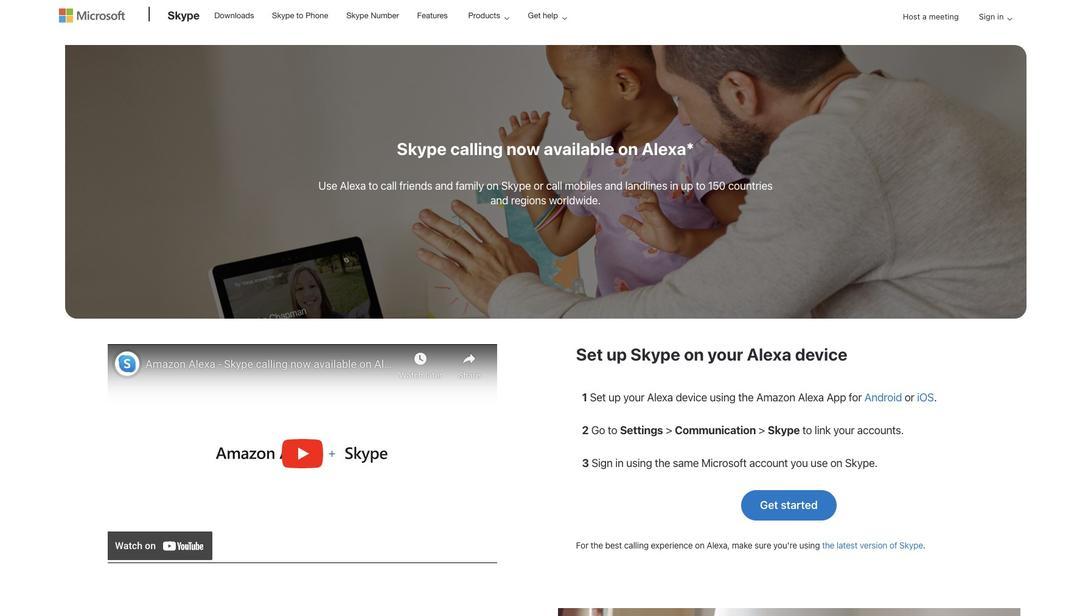 Task type: vqa. For each thing, say whether or not it's contained in the screenshot.
up in Use Alexa to call friends and family on Skype or call mobiles and landlines in up to 150 countries and regions worldwide.
yes



Task type: describe. For each thing, give the bounding box(es) containing it.
1 horizontal spatial and
[[491, 194, 509, 207]]

sign inside main content
[[592, 457, 613, 470]]

sign in link
[[970, 1, 1018, 33]]

in inside use alexa to call friends and family on skype or call mobiles and landlines in up to 150 countries and regions worldwide.
[[670, 180, 679, 192]]

1 vertical spatial your
[[624, 392, 645, 404]]

help
[[543, 11, 558, 20]]

products
[[469, 11, 501, 20]]

2 go to settings > communication > skype to link your accounts.
[[583, 424, 905, 437]]

1 horizontal spatial using
[[710, 392, 736, 404]]

up inside use alexa to call friends and family on skype or call mobiles and landlines in up to 150 countries and regions worldwide.
[[681, 180, 694, 192]]

you
[[791, 457, 809, 470]]

set up skype on your alexa device
[[576, 345, 848, 365]]

2 horizontal spatial using
[[800, 541, 821, 551]]

1 vertical spatial up
[[607, 345, 627, 365]]

2 vertical spatial your
[[834, 424, 855, 437]]

latest
[[837, 541, 858, 551]]

1 horizontal spatial .
[[935, 392, 938, 404]]

skype.
[[846, 457, 878, 470]]

for the best calling experience on alexa, make sure you're using the latest version of skype .
[[576, 541, 926, 551]]

sign inside menu bar
[[980, 12, 996, 21]]

microsoft
[[702, 457, 747, 470]]

host
[[904, 12, 921, 21]]

2 call from the left
[[546, 180, 563, 192]]

menu bar containing host a meeting
[[59, 1, 1033, 64]]

skype number
[[347, 11, 399, 20]]

main content containing skype calling now available on alexa*
[[0, 39, 1092, 617]]

alexa up 'amazon'
[[747, 345, 792, 365]]

skype link
[[162, 1, 206, 33]]

to left link
[[803, 424, 813, 437]]

communication
[[675, 424, 757, 437]]

0 vertical spatial set
[[576, 345, 603, 365]]

account
[[750, 457, 789, 470]]

0 horizontal spatial and
[[435, 180, 453, 192]]

alexa*
[[642, 139, 695, 159]]

skype number link
[[341, 1, 405, 30]]

0 horizontal spatial using
[[627, 457, 653, 470]]

1
[[583, 392, 588, 404]]

number
[[371, 11, 399, 20]]

go
[[592, 424, 606, 437]]

3
[[583, 457, 589, 470]]

to left the 150
[[696, 180, 706, 192]]

host a meeting link
[[894, 1, 969, 33]]

alexa,
[[707, 541, 730, 551]]

alexa left app
[[799, 392, 825, 404]]

now
[[507, 139, 540, 159]]

2
[[583, 424, 589, 437]]

arrow down image
[[1003, 12, 1018, 26]]

on inside use alexa to call friends and family on skype or call mobiles and landlines in up to 150 countries and regions worldwide.
[[487, 180, 499, 192]]

skype calling now available on alexa*
[[397, 139, 695, 159]]

available
[[544, 139, 615, 159]]

use
[[811, 457, 828, 470]]

a
[[923, 12, 927, 21]]

host a meeting
[[904, 12, 960, 21]]

2 vertical spatial in
[[616, 457, 624, 470]]

get for get help
[[528, 11, 541, 20]]

friends
[[400, 180, 433, 192]]

1 > from the left
[[666, 424, 673, 437]]

to right go
[[608, 424, 618, 437]]



Task type: locate. For each thing, give the bounding box(es) containing it.
1 vertical spatial calling
[[625, 541, 649, 551]]

0 horizontal spatial call
[[381, 180, 397, 192]]

2 vertical spatial using
[[800, 541, 821, 551]]

get inside main content
[[761, 499, 779, 512]]

you're
[[774, 541, 798, 551]]

skype to phone
[[272, 11, 329, 20]]

regions
[[511, 194, 547, 207]]

phone
[[306, 11, 329, 20]]

>
[[666, 424, 673, 437], [759, 424, 766, 437]]

experience
[[651, 541, 693, 551]]

skype
[[168, 9, 200, 22], [272, 11, 294, 20], [347, 11, 369, 20], [397, 139, 447, 159], [502, 180, 531, 192], [631, 345, 681, 365], [768, 424, 800, 437], [900, 541, 924, 551]]

started
[[781, 499, 818, 512]]

1 vertical spatial using
[[627, 457, 653, 470]]

0 vertical spatial device
[[796, 345, 848, 365]]

0 horizontal spatial or
[[534, 180, 544, 192]]

use
[[319, 180, 338, 192]]

0 vertical spatial calling
[[451, 139, 503, 159]]

or left ios link
[[905, 392, 915, 404]]

same
[[673, 457, 699, 470]]

1 horizontal spatial call
[[546, 180, 563, 192]]

get help button
[[518, 1, 577, 30]]

family
[[456, 180, 484, 192]]

get started link
[[742, 491, 837, 521]]

get inside dropdown button
[[528, 11, 541, 20]]

downloads
[[214, 11, 254, 20]]

1 vertical spatial set
[[590, 392, 606, 404]]

0 horizontal spatial calling
[[451, 139, 503, 159]]

sign in
[[980, 12, 1005, 21]]

and left regions
[[491, 194, 509, 207]]

and
[[435, 180, 453, 192], [605, 180, 623, 192], [491, 194, 509, 207]]

worldwide.
[[549, 194, 601, 207]]

of
[[890, 541, 898, 551]]

the latest version of skype link
[[823, 541, 924, 551]]

for
[[849, 392, 863, 404]]

and left family
[[435, 180, 453, 192]]

using
[[710, 392, 736, 404], [627, 457, 653, 470], [800, 541, 821, 551]]

your
[[708, 345, 744, 365], [624, 392, 645, 404], [834, 424, 855, 437]]

1 call from the left
[[381, 180, 397, 192]]

link
[[815, 424, 831, 437]]

sure
[[755, 541, 772, 551]]

use alexa to call friends and family on skype or call mobiles and landlines in up to 150 countries and regions worldwide.
[[319, 180, 773, 207]]

menu bar
[[59, 1, 1033, 64]]

0 vertical spatial in
[[998, 12, 1005, 21]]

calling up family
[[451, 139, 503, 159]]

in right 3
[[616, 457, 624, 470]]

set up 1
[[576, 345, 603, 365]]

call up worldwide. in the right of the page
[[546, 180, 563, 192]]

in right meeting
[[998, 12, 1005, 21]]

call
[[381, 180, 397, 192], [546, 180, 563, 192]]

device up communication
[[676, 392, 708, 404]]

call left friends
[[381, 180, 397, 192]]

features
[[417, 11, 448, 20]]

0 vertical spatial using
[[710, 392, 736, 404]]

or
[[534, 180, 544, 192], [905, 392, 915, 404]]

0 horizontal spatial your
[[624, 392, 645, 404]]

sign right 3
[[592, 457, 613, 470]]

set right 1
[[590, 392, 606, 404]]

sign
[[980, 12, 996, 21], [592, 457, 613, 470]]

version
[[860, 541, 888, 551]]

1 horizontal spatial sign
[[980, 12, 996, 21]]

.
[[935, 392, 938, 404], [924, 541, 926, 551]]

meeting
[[930, 12, 960, 21]]

. right of
[[924, 541, 926, 551]]

get
[[528, 11, 541, 20], [761, 499, 779, 512]]

to left phone
[[297, 11, 304, 20]]

using up communication
[[710, 392, 736, 404]]

settings
[[620, 424, 664, 437]]

alexa up settings
[[648, 392, 674, 404]]

to left friends
[[369, 180, 378, 192]]

features link
[[412, 1, 454, 30]]

call mom alexa image
[[558, 609, 1021, 617]]

0 horizontal spatial sign
[[592, 457, 613, 470]]

get left help
[[528, 11, 541, 20]]

1 vertical spatial get
[[761, 499, 779, 512]]

app
[[827, 392, 847, 404]]

best
[[606, 541, 622, 551]]

0 vertical spatial or
[[534, 180, 544, 192]]

your right link
[[834, 424, 855, 437]]

device
[[796, 345, 848, 365], [676, 392, 708, 404]]

1 vertical spatial or
[[905, 392, 915, 404]]

your up settings
[[624, 392, 645, 404]]

using right 'you're'
[[800, 541, 821, 551]]

on
[[619, 139, 639, 159], [487, 180, 499, 192], [685, 345, 705, 365], [831, 457, 843, 470], [696, 541, 705, 551]]

1 horizontal spatial device
[[796, 345, 848, 365]]

set
[[576, 345, 603, 365], [590, 392, 606, 404]]

1 vertical spatial sign
[[592, 457, 613, 470]]

1 horizontal spatial or
[[905, 392, 915, 404]]

1 horizontal spatial get
[[761, 499, 779, 512]]

amazon
[[757, 392, 796, 404]]

1 set up your alexa device using the amazon alexa app for android or ios .
[[583, 392, 938, 404]]

0 vertical spatial your
[[708, 345, 744, 365]]

1 vertical spatial in
[[670, 180, 679, 192]]

in inside "sign in" link
[[998, 12, 1005, 21]]

and right mobiles
[[605, 180, 623, 192]]

alexa
[[340, 180, 366, 192], [747, 345, 792, 365], [648, 392, 674, 404], [799, 392, 825, 404]]

the left latest at the bottom right
[[823, 541, 835, 551]]

mobiles
[[565, 180, 603, 192]]

0 horizontal spatial device
[[676, 392, 708, 404]]

0 vertical spatial get
[[528, 11, 541, 20]]

ios link
[[918, 392, 935, 404]]

0 horizontal spatial in
[[616, 457, 624, 470]]

150
[[709, 180, 726, 192]]

calling
[[451, 139, 503, 159], [625, 541, 649, 551]]

3 sign in using the same microsoft account you use on skype.
[[583, 457, 878, 470]]

in
[[998, 12, 1005, 21], [670, 180, 679, 192], [616, 457, 624, 470]]

downloads link
[[209, 1, 260, 30]]

microsoft image
[[59, 9, 125, 23]]

countries
[[729, 180, 773, 192]]

the right for
[[591, 541, 603, 551]]

or inside use alexa to call friends and family on skype or call mobiles and landlines in up to 150 countries and regions worldwide.
[[534, 180, 544, 192]]

1 horizontal spatial in
[[670, 180, 679, 192]]

0 horizontal spatial get
[[528, 11, 541, 20]]

for
[[576, 541, 589, 551]]

get started
[[761, 499, 818, 512]]

. right android
[[935, 392, 938, 404]]

get left started
[[761, 499, 779, 512]]

get help
[[528, 11, 558, 20]]

to
[[297, 11, 304, 20], [369, 180, 378, 192], [696, 180, 706, 192], [608, 424, 618, 437], [803, 424, 813, 437]]

1 vertical spatial .
[[924, 541, 926, 551]]

skype inside use alexa to call friends and family on skype or call mobiles and landlines in up to 150 countries and regions worldwide.
[[502, 180, 531, 192]]

0 vertical spatial sign
[[980, 12, 996, 21]]

calling right best
[[625, 541, 649, 551]]

main content
[[0, 39, 1092, 617]]

0 horizontal spatial .
[[924, 541, 926, 551]]

or up regions
[[534, 180, 544, 192]]

1 vertical spatial device
[[676, 392, 708, 404]]

android link
[[865, 392, 903, 404]]

make
[[732, 541, 753, 551]]

the left 'amazon'
[[739, 392, 754, 404]]

1 horizontal spatial calling
[[625, 541, 649, 551]]

2 horizontal spatial in
[[998, 12, 1005, 21]]

accounts.
[[858, 424, 905, 437]]

1 horizontal spatial your
[[708, 345, 744, 365]]

0 horizontal spatial >
[[666, 424, 673, 437]]

the
[[739, 392, 754, 404], [655, 457, 671, 470], [591, 541, 603, 551], [823, 541, 835, 551]]

0 vertical spatial .
[[935, 392, 938, 404]]

device up app
[[796, 345, 848, 365]]

alexa right use
[[340, 180, 366, 192]]

ios
[[918, 392, 935, 404]]

alexa inside use alexa to call friends and family on skype or call mobiles and landlines in up to 150 countries and regions worldwide.
[[340, 180, 366, 192]]

up
[[681, 180, 694, 192], [607, 345, 627, 365], [609, 392, 621, 404]]

> right settings
[[666, 424, 673, 437]]

skype to phone link
[[267, 1, 334, 30]]

landlines
[[626, 180, 668, 192]]

> down the 1 set up your alexa device using the amazon alexa app for android or ios .
[[759, 424, 766, 437]]

the left same
[[655, 457, 671, 470]]

2 vertical spatial up
[[609, 392, 621, 404]]

2 horizontal spatial your
[[834, 424, 855, 437]]

sign left arrow down image
[[980, 12, 996, 21]]

2 horizontal spatial and
[[605, 180, 623, 192]]

0 vertical spatial up
[[681, 180, 694, 192]]

products button
[[458, 1, 519, 30]]

2 > from the left
[[759, 424, 766, 437]]

get for get started
[[761, 499, 779, 512]]

android
[[865, 392, 903, 404]]

1 horizontal spatial >
[[759, 424, 766, 437]]

using down settings
[[627, 457, 653, 470]]

in right landlines
[[670, 180, 679, 192]]

your up the 1 set up your alexa device using the amazon alexa app for android or ios .
[[708, 345, 744, 365]]



